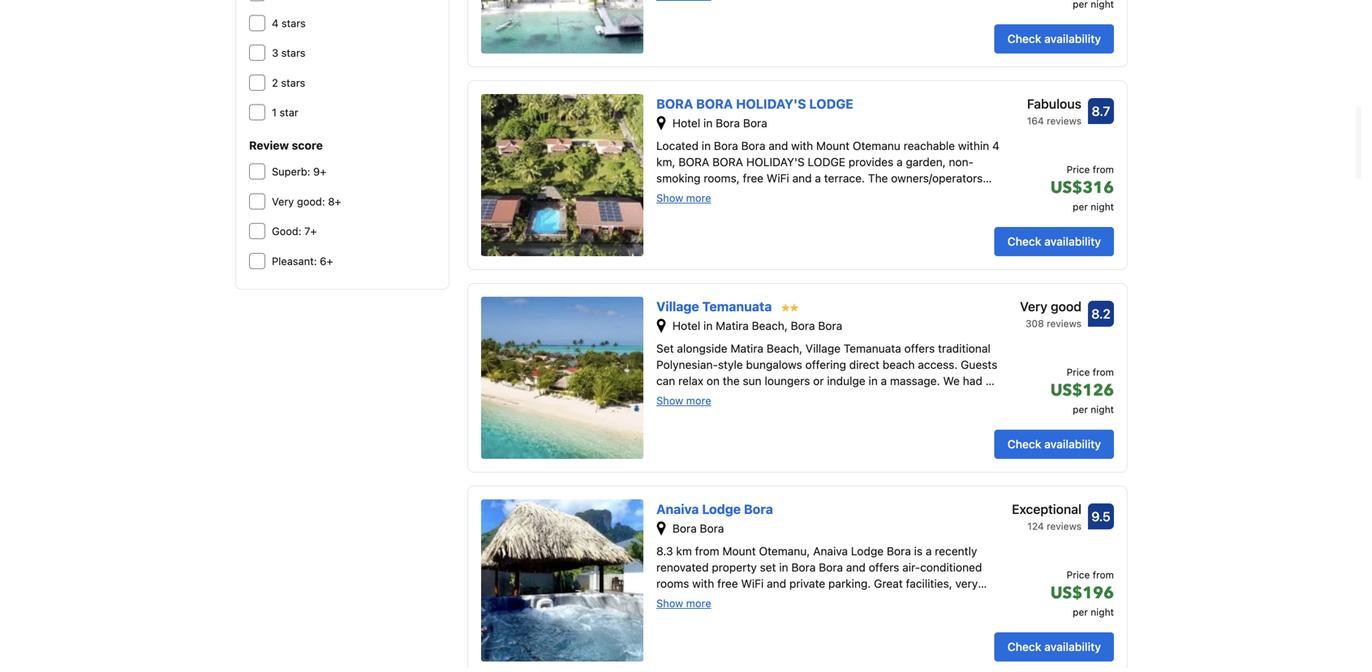 Task type: describe. For each thing, give the bounding box(es) containing it.
1 horizontal spatial great
[[721, 440, 748, 453]]

us$126
[[1051, 380, 1114, 402]]

4 inside the located in bora bora and with mount otemanu reachable within 4 km, bora bora holiday's lodge provides a garden, non- smoking rooms, free wifi and a terrace. show more
[[993, 139, 1000, 153]]

stars for 2 stars
[[281, 77, 305, 89]]

scored 9.5 element
[[1088, 504, 1114, 530]]

your
[[694, 440, 718, 453]]

night for us$196
[[1091, 607, 1114, 618]]

property
[[712, 561, 757, 575]]

village.
[[745, 391, 782, 404]]

located
[[657, 139, 699, 153]]

show more button for us$196
[[657, 597, 711, 610]]

check availability for us$316
[[1008, 235, 1101, 248]]

at
[[712, 391, 722, 404]]

3 stars
[[272, 47, 306, 59]]

8.2
[[1092, 306, 1111, 322]]

reachable
[[904, 139, 955, 153]]

good
[[1051, 299, 1082, 314]]

0 horizontal spatial temanuata
[[702, 299, 772, 314]]

it's
[[722, 407, 737, 420]]

7+
[[304, 225, 317, 237]]

private
[[790, 578, 826, 591]]

mount inside 8.3 km from mount otemanu, anaiva lodge bora is a recently renovated property set in bora bora and offers air-conditioned rooms with free wifi and private parking. show more
[[723, 545, 756, 558]]

alongside
[[677, 342, 728, 356]]

0 vertical spatial holiday's
[[736, 96, 806, 111]]

bora up hotel in bora bora
[[696, 96, 733, 111]]

group containing superb: 9+
[[249, 164, 436, 270]]

the
[[785, 391, 805, 404]]

in inside set alongside matira beach, village temanuata offers traditional polynesian-style bungalows offering direct beach access. guests can relax on the sun loungers or indulge in a massage.
[[869, 375, 878, 388]]

1 star
[[272, 106, 299, 119]]

6+
[[320, 255, 333, 267]]

fabulous
[[1027, 96, 1082, 111]]

on
[[707, 375, 720, 388]]

again
[[852, 423, 880, 437]]

and up parking.
[[846, 561, 866, 575]]

very good 308 reviews
[[1020, 299, 1082, 329]]

we had a great stay at the village. the room had all the amenities we needed and it's located around the corner of the island's best beach. we would definitely stay here again if we get the chance to visit your great island again.  mauruuru christophe and all the staff!
[[657, 375, 992, 469]]

matira for in
[[716, 319, 749, 333]]

2
[[272, 77, 278, 89]]

bora up located
[[657, 96, 693, 111]]

temanuata inside set alongside matira beach, village temanuata offers traditional polynesian-style bungalows offering direct beach access. guests can relax on the sun loungers or indulge in a massage.
[[844, 342, 901, 356]]

a inside we had a great stay at the village. the room had all the amenities we needed and it's located around the corner of the island's best beach. we would definitely stay here again if we get the chance to visit your great island again.  mauruuru christophe and all the staff!
[[986, 375, 992, 388]]

best
[[956, 407, 979, 420]]

village inside set alongside matira beach, village temanuata offers traditional polynesian-style bungalows offering direct beach access. guests can relax on the sun loungers or indulge in a massage.
[[806, 342, 841, 356]]

direct
[[849, 358, 880, 372]]

located
[[740, 407, 779, 420]]

beach.
[[657, 423, 692, 437]]

again.
[[785, 440, 816, 453]]

star
[[280, 106, 299, 119]]

free inside 8.3 km from mount otemanu, anaiva lodge bora is a recently renovated property set in bora bora and offers air-conditioned rooms with free wifi and private parking. show more
[[717, 578, 738, 591]]

exceptional 124 reviews
[[1012, 502, 1082, 532]]

show inside 8.3 km from mount otemanu, anaiva lodge bora is a recently renovated property set in bora bora and offers air-conditioned rooms with free wifi and private parking. show more
[[657, 598, 683, 610]]

room
[[808, 391, 835, 404]]

km
[[676, 545, 692, 558]]

more inside the located in bora bora and with mount otemanu reachable within 4 km, bora bora holiday's lodge provides a garden, non- smoking rooms, free wifi and a terrace. show more
[[686, 192, 711, 204]]

price from us$126 per night
[[1051, 367, 1114, 415]]

located in bora bora and with mount otemanu reachable within 4 km, bora bora holiday's lodge provides a garden, non- smoking rooms, free wifi and a terrace. show more
[[657, 139, 1000, 204]]

around
[[782, 407, 819, 420]]

relax
[[679, 375, 704, 388]]

free inside the located in bora bora and with mount otemanu reachable within 4 km, bora bora holiday's lodge provides a garden, non- smoking rooms, free wifi and a terrace. show more
[[743, 172, 764, 185]]

visit
[[670, 440, 691, 453]]

village temanuata
[[657, 299, 775, 314]]

hotel in matira beach, bora bora
[[673, 319, 843, 333]]

4 inside group
[[272, 17, 279, 29]]

8.3 km from mount otemanu, anaiva lodge bora is a recently renovated property set in bora bora and offers air-conditioned rooms with free wifi and private parking. show more
[[657, 545, 982, 610]]

amenities
[[895, 391, 946, 404]]

offering
[[805, 358, 846, 372]]

a left terrace.
[[815, 172, 821, 185]]

2 more from the top
[[686, 395, 711, 407]]

set
[[760, 561, 776, 575]]

island's
[[913, 407, 953, 420]]

0 horizontal spatial stay
[[687, 391, 709, 404]]

set
[[657, 342, 674, 356]]

check availability link for us$126
[[995, 430, 1114, 459]]

price from us$196 per night
[[1051, 570, 1114, 618]]

price for us$316
[[1067, 164, 1090, 175]]

9.5
[[1092, 509, 1111, 525]]

hotel for us$316
[[673, 116, 701, 130]]

124
[[1028, 521, 1044, 532]]

us$316
[[1051, 177, 1114, 199]]

1 vertical spatial all
[[956, 440, 968, 453]]

good:
[[272, 225, 302, 237]]

in inside 8.3 km from mount otemanu, anaiva lodge bora is a recently renovated property set in bora bora and offers air-conditioned rooms with free wifi and private parking. show more
[[779, 561, 789, 575]]

0 horizontal spatial had
[[838, 391, 858, 404]]

terrace.
[[824, 172, 865, 185]]

very good: 8+
[[272, 195, 341, 208]]

check availability for us$196
[[1008, 641, 1101, 654]]

164
[[1027, 115, 1044, 126]]

anaiva inside 8.3 km from mount otemanu, anaiva lodge bora is a recently renovated property set in bora bora and offers air-conditioned rooms with free wifi and private parking. show more
[[813, 545, 848, 558]]

if
[[883, 423, 890, 437]]

is
[[914, 545, 923, 558]]

0 horizontal spatial anaiva
[[657, 502, 699, 517]]

reviews for us$196
[[1047, 521, 1082, 532]]

or
[[813, 375, 824, 388]]

and down at
[[699, 407, 718, 420]]

1 check availability link from the top
[[995, 24, 1114, 53]]

night for us$126
[[1091, 404, 1114, 415]]

in for hotel in matira beach, bora bora
[[704, 319, 713, 333]]

provides
[[849, 156, 894, 169]]

needed
[[657, 407, 696, 420]]

0 horizontal spatial great
[[657, 391, 684, 404]]

recently
[[935, 545, 977, 558]]

would
[[715, 423, 746, 437]]

1
[[272, 106, 277, 119]]

2 stars image
[[782, 304, 799, 312]]

stars for 3 stars
[[281, 47, 306, 59]]

otemanu,
[[759, 545, 810, 558]]

smoking
[[657, 172, 701, 185]]

the up of
[[875, 391, 892, 404]]

price for us$196
[[1067, 570, 1090, 581]]

garden,
[[906, 156, 946, 169]]

night for us$316
[[1091, 201, 1114, 212]]

2 stars
[[272, 77, 305, 89]]

1 check availability from the top
[[1008, 32, 1101, 45]]

traditional
[[938, 342, 991, 356]]

and down the 'bora bora holiday's lodge'
[[769, 139, 788, 153]]

loungers
[[765, 375, 810, 388]]

fabulous 164 reviews
[[1027, 96, 1082, 126]]

1 availability from the top
[[1045, 32, 1101, 45]]

check for us$316
[[1008, 235, 1042, 248]]

bora bora holiday's lodge
[[657, 96, 854, 111]]

from for us$196
[[1093, 570, 1114, 581]]

parking.
[[829, 578, 871, 591]]

8.3
[[657, 545, 673, 558]]

bora bora
[[673, 522, 724, 535]]

per for us$316
[[1073, 201, 1088, 212]]

0 vertical spatial all
[[861, 391, 872, 404]]

with inside the located in bora bora and with mount otemanu reachable within 4 km, bora bora holiday's lodge provides a garden, non- smoking rooms, free wifi and a terrace. show more
[[791, 139, 813, 153]]

of
[[879, 407, 890, 420]]

island
[[751, 440, 782, 453]]

polynesian-
[[657, 358, 718, 372]]

reviews for us$316
[[1047, 115, 1082, 126]]

lodge inside 8.3 km from mount otemanu, anaiva lodge bora is a recently renovated property set in bora bora and offers air-conditioned rooms with free wifi and private parking. show more
[[851, 545, 884, 558]]

lodge inside the located in bora bora and with mount otemanu reachable within 4 km, bora bora holiday's lodge provides a garden, non- smoking rooms, free wifi and a terrace. show more
[[808, 156, 846, 169]]

the right of
[[893, 407, 910, 420]]

0 vertical spatial we
[[943, 375, 960, 388]]

check availability link for us$316
[[995, 227, 1114, 256]]



Task type: locate. For each thing, give the bounding box(es) containing it.
2 vertical spatial more
[[686, 598, 711, 610]]

had down guests
[[963, 375, 983, 388]]

0 horizontal spatial wifi
[[741, 578, 764, 591]]

hotel for us$126
[[673, 319, 701, 333]]

2 price from the top
[[1067, 367, 1090, 378]]

with down renovated
[[692, 578, 714, 591]]

group containing 4 stars
[[249, 0, 436, 121]]

beach, for bora
[[752, 319, 788, 333]]

show inside the located in bora bora and with mount otemanu reachable within 4 km, bora bora holiday's lodge provides a garden, non- smoking rooms, free wifi and a terrace. show more
[[657, 192, 683, 204]]

1 vertical spatial 4
[[993, 139, 1000, 153]]

9+
[[313, 166, 327, 178]]

offers inside 8.3 km from mount otemanu, anaiva lodge bora is a recently renovated property set in bora bora and offers air-conditioned rooms with free wifi and private parking. show more
[[869, 561, 900, 575]]

0 vertical spatial with
[[791, 139, 813, 153]]

check availability link for us$196
[[995, 633, 1114, 662]]

1 horizontal spatial lodge
[[851, 545, 884, 558]]

1 vertical spatial free
[[717, 578, 738, 591]]

4 availability from the top
[[1045, 641, 1101, 654]]

beach, down 2 stars icon
[[752, 319, 788, 333]]

offers up the access.
[[905, 342, 935, 356]]

0 horizontal spatial offers
[[869, 561, 900, 575]]

check availability link down the price from us$196 per night
[[995, 633, 1114, 662]]

anaiva
[[657, 502, 699, 517], [813, 545, 848, 558]]

in for hotel in bora bora
[[704, 116, 713, 130]]

bungalows
[[746, 358, 802, 372]]

the inside set alongside matira beach, village temanuata offers traditional polynesian-style bungalows offering direct beach access. guests can relax on the sun loungers or indulge in a massage.
[[723, 375, 740, 388]]

night down us$196
[[1091, 607, 1114, 618]]

very for good
[[1020, 299, 1048, 314]]

1 vertical spatial temanuata
[[844, 342, 901, 356]]

1 horizontal spatial offers
[[905, 342, 935, 356]]

2 group from the top
[[249, 164, 436, 270]]

beach, inside set alongside matira beach, village temanuata offers traditional polynesian-style bungalows offering direct beach access. guests can relax on the sun loungers or indulge in a massage.
[[767, 342, 803, 356]]

offers inside set alongside matira beach, village temanuata offers traditional polynesian-style bungalows offering direct beach access. guests can relax on the sun loungers or indulge in a massage.
[[905, 342, 935, 356]]

style
[[718, 358, 743, 372]]

set alongside matira beach, village temanuata offers traditional polynesian-style bungalows offering direct beach access. guests can relax on the sun loungers or indulge in a massage.
[[657, 342, 998, 388]]

royal bora bora, hotel in bora bora image
[[481, 0, 644, 53]]

3 price from the top
[[1067, 570, 1090, 581]]

1 vertical spatial wifi
[[741, 578, 764, 591]]

2 availability from the top
[[1045, 235, 1101, 248]]

we down the access.
[[943, 375, 960, 388]]

2 check availability from the top
[[1008, 235, 1101, 248]]

1 vertical spatial holiday's
[[746, 156, 805, 169]]

2 check from the top
[[1008, 235, 1042, 248]]

8.7
[[1092, 103, 1111, 119]]

in down direct
[[869, 375, 878, 388]]

1 vertical spatial with
[[692, 578, 714, 591]]

per down us$126
[[1073, 404, 1088, 415]]

0 horizontal spatial lodge
[[702, 502, 741, 517]]

with
[[791, 139, 813, 153], [692, 578, 714, 591]]

more down rooms
[[686, 598, 711, 610]]

rooms,
[[704, 172, 740, 185]]

0 vertical spatial group
[[249, 0, 436, 121]]

wifi inside the located in bora bora and with mount otemanu reachable within 4 km, bora bora holiday's lodge provides a garden, non- smoking rooms, free wifi and a terrace. show more
[[767, 172, 789, 185]]

price from us$316 per night
[[1051, 164, 1114, 212]]

2 stars from the top
[[281, 47, 306, 59]]

get
[[911, 423, 928, 437]]

0 vertical spatial anaiva
[[657, 502, 699, 517]]

2 vertical spatial price
[[1067, 570, 1090, 581]]

1 reviews from the top
[[1047, 115, 1082, 126]]

and down set
[[767, 578, 786, 591]]

per inside price from us$126 per night
[[1073, 404, 1088, 415]]

2 vertical spatial night
[[1091, 607, 1114, 618]]

more left at
[[686, 395, 711, 407]]

review score
[[249, 139, 323, 152]]

from
[[1093, 164, 1114, 175], [1093, 367, 1114, 378], [695, 545, 720, 558], [1093, 570, 1114, 581]]

0 vertical spatial temanuata
[[702, 299, 772, 314]]

a down beach
[[881, 375, 887, 388]]

lodge
[[809, 96, 854, 111], [808, 156, 846, 169]]

1 vertical spatial very
[[1020, 299, 1048, 314]]

availability down price from us$126 per night
[[1045, 438, 1101, 451]]

1 vertical spatial stars
[[281, 47, 306, 59]]

1 horizontal spatial wifi
[[767, 172, 789, 185]]

review
[[249, 139, 289, 152]]

beach
[[883, 358, 915, 372]]

1 stars from the top
[[281, 17, 306, 29]]

holiday's up hotel in bora bora
[[736, 96, 806, 111]]

0 vertical spatial lodge
[[809, 96, 854, 111]]

0 vertical spatial great
[[657, 391, 684, 404]]

had
[[963, 375, 983, 388], [838, 391, 858, 404]]

1 hotel from the top
[[673, 116, 701, 130]]

check for us$126
[[1008, 438, 1042, 451]]

had down indulge at the right
[[838, 391, 858, 404]]

show down smoking
[[657, 192, 683, 204]]

4 up 3 at the left top of the page
[[272, 17, 279, 29]]

matira for alongside
[[731, 342, 764, 356]]

reviews down fabulous
[[1047, 115, 1082, 126]]

definitely
[[749, 423, 797, 437]]

from inside price from us$126 per night
[[1093, 367, 1114, 378]]

a inside 8.3 km from mount otemanu, anaiva lodge bora is a recently renovated property set in bora bora and offers air-conditioned rooms with free wifi and private parking. show more
[[926, 545, 932, 558]]

0 vertical spatial lodge
[[702, 502, 741, 517]]

price inside price from us$126 per night
[[1067, 367, 1090, 378]]

the down 'chance'
[[971, 440, 988, 453]]

3 show from the top
[[657, 598, 683, 610]]

night down us$126
[[1091, 404, 1114, 415]]

price for us$126
[[1067, 367, 1090, 378]]

price inside 'price from us$316 per night'
[[1067, 164, 1090, 175]]

from up us$196
[[1093, 570, 1114, 581]]

stars for 4 stars
[[281, 17, 306, 29]]

reviews inside the fabulous 164 reviews
[[1047, 115, 1082, 126]]

check availability link down 'price from us$316 per night'
[[995, 227, 1114, 256]]

price up us$316
[[1067, 164, 1090, 175]]

1 vertical spatial show
[[657, 395, 683, 407]]

pleasant:
[[272, 255, 317, 267]]

night inside price from us$126 per night
[[1091, 404, 1114, 415]]

1 vertical spatial hotel
[[673, 319, 701, 333]]

lodge up the otemanu
[[809, 96, 854, 111]]

christophe
[[873, 440, 930, 453]]

1 price from the top
[[1067, 164, 1090, 175]]

availability for us$196
[[1045, 641, 1101, 654]]

non-
[[949, 156, 974, 169]]

0 horizontal spatial we
[[695, 423, 712, 437]]

group
[[249, 0, 436, 121], [249, 164, 436, 270]]

air-
[[903, 561, 920, 575]]

all up the corner
[[861, 391, 872, 404]]

village up the 'set'
[[657, 299, 699, 314]]

beach, up bungalows on the right
[[767, 342, 803, 356]]

check availability link
[[995, 24, 1114, 53], [995, 227, 1114, 256], [995, 430, 1114, 459], [995, 633, 1114, 662]]

4 check availability link from the top
[[995, 633, 1114, 662]]

matira inside set alongside matira beach, village temanuata offers traditional polynesian-style bungalows offering direct beach access. guests can relax on the sun loungers or indulge in a massage.
[[731, 342, 764, 356]]

1 vertical spatial per
[[1073, 404, 1088, 415]]

night inside the price from us$196 per night
[[1091, 607, 1114, 618]]

2 vertical spatial show
[[657, 598, 683, 610]]

night
[[1091, 201, 1114, 212], [1091, 404, 1114, 415], [1091, 607, 1114, 618]]

1 show more button from the top
[[657, 191, 711, 205]]

2 show from the top
[[657, 395, 683, 407]]

from inside 'price from us$316 per night'
[[1093, 164, 1114, 175]]

1 night from the top
[[1091, 201, 1114, 212]]

staff!
[[657, 456, 684, 469]]

per inside 'price from us$316 per night'
[[1073, 201, 1088, 212]]

0 vertical spatial stay
[[687, 391, 709, 404]]

indulge
[[827, 375, 866, 388]]

show more button down smoking
[[657, 191, 711, 205]]

1 vertical spatial mount
[[723, 545, 756, 558]]

scored 8.2 element
[[1088, 301, 1114, 327]]

a
[[897, 156, 903, 169], [815, 172, 821, 185], [881, 375, 887, 388], [986, 375, 992, 388], [926, 545, 932, 558]]

very inside very good 308 reviews
[[1020, 299, 1048, 314]]

bora
[[657, 96, 693, 111], [696, 96, 733, 111], [679, 156, 710, 169], [713, 156, 743, 169]]

per for us$126
[[1073, 404, 1088, 415]]

2 reviews from the top
[[1047, 318, 1082, 329]]

per down us$196
[[1073, 607, 1088, 618]]

1 vertical spatial reviews
[[1047, 318, 1082, 329]]

0 horizontal spatial village
[[657, 299, 699, 314]]

check availability down the price from us$196 per night
[[1008, 641, 1101, 654]]

scored 8.7 element
[[1088, 98, 1114, 124]]

the down style
[[723, 375, 740, 388]]

1 check from the top
[[1008, 32, 1042, 45]]

1 vertical spatial show more button
[[657, 394, 711, 407]]

bora up smoking
[[679, 156, 710, 169]]

a left the garden,
[[897, 156, 903, 169]]

per inside the price from us$196 per night
[[1073, 607, 1088, 618]]

night down us$316
[[1091, 201, 1114, 212]]

3 check availability link from the top
[[995, 430, 1114, 459]]

1 horizontal spatial with
[[791, 139, 813, 153]]

show
[[657, 192, 683, 204], [657, 395, 683, 407], [657, 598, 683, 610]]

availability for us$126
[[1045, 438, 1101, 451]]

2 vertical spatial per
[[1073, 607, 1088, 618]]

0 vertical spatial price
[[1067, 164, 1090, 175]]

check availability down price from us$126 per night
[[1008, 438, 1101, 451]]

access.
[[918, 358, 958, 372]]

3 more from the top
[[686, 598, 711, 610]]

1 horizontal spatial very
[[1020, 299, 1048, 314]]

3 check from the top
[[1008, 438, 1042, 451]]

all
[[861, 391, 872, 404], [956, 440, 968, 453]]

in for located in bora bora and with mount otemanu reachable within 4 km, bora bora holiday's lodge provides a garden, non- smoking rooms, free wifi and a terrace. show more
[[702, 139, 711, 153]]

very for good:
[[272, 195, 294, 208]]

show more button down rooms
[[657, 597, 711, 610]]

1 vertical spatial we
[[893, 423, 907, 437]]

1 vertical spatial night
[[1091, 404, 1114, 415]]

0 vertical spatial we
[[949, 391, 964, 404]]

free right rooms, at the right top
[[743, 172, 764, 185]]

with inside 8.3 km from mount otemanu, anaiva lodge bora is a recently renovated property set in bora bora and offers air-conditioned rooms with free wifi and private parking. show more
[[692, 578, 714, 591]]

3 night from the top
[[1091, 607, 1114, 618]]

rooms
[[657, 578, 689, 591]]

show down rooms
[[657, 598, 683, 610]]

from for us$316
[[1093, 164, 1114, 175]]

0 horizontal spatial with
[[692, 578, 714, 591]]

show down can
[[657, 395, 683, 407]]

village
[[657, 299, 699, 314], [806, 342, 841, 356]]

the
[[723, 375, 740, 388], [725, 391, 742, 404], [875, 391, 892, 404], [822, 407, 839, 420], [893, 407, 910, 420], [931, 423, 948, 437], [971, 440, 988, 453]]

0 vertical spatial offers
[[905, 342, 935, 356]]

check for us$196
[[1008, 641, 1042, 654]]

2 night from the top
[[1091, 404, 1114, 415]]

free
[[743, 172, 764, 185], [717, 578, 738, 591]]

chance
[[951, 423, 989, 437]]

holiday's
[[736, 96, 806, 111], [746, 156, 805, 169]]

1 more from the top
[[686, 192, 711, 204]]

3 stars from the top
[[281, 77, 305, 89]]

1 horizontal spatial village
[[806, 342, 841, 356]]

1 per from the top
[[1073, 201, 1088, 212]]

free down property
[[717, 578, 738, 591]]

2 hotel from the top
[[673, 319, 701, 333]]

matira up style
[[731, 342, 764, 356]]

0 vertical spatial 4
[[272, 17, 279, 29]]

from up us$316
[[1093, 164, 1114, 175]]

1 vertical spatial beach,
[[767, 342, 803, 356]]

wifi
[[767, 172, 789, 185], [741, 578, 764, 591]]

show more button for us$126
[[657, 394, 711, 407]]

check availability for us$126
[[1008, 438, 1101, 451]]

wifi down set
[[741, 578, 764, 591]]

2 vertical spatial show more button
[[657, 597, 711, 610]]

0 vertical spatial show more button
[[657, 191, 711, 205]]

1 horizontal spatial free
[[743, 172, 764, 185]]

reviews inside exceptional 124 reviews
[[1047, 521, 1082, 532]]

conditioned
[[920, 561, 982, 575]]

good:
[[297, 195, 325, 208]]

4 check availability from the top
[[1008, 641, 1101, 654]]

superb:
[[272, 166, 310, 178]]

in
[[704, 116, 713, 130], [702, 139, 711, 153], [704, 319, 713, 333], [869, 375, 878, 388], [779, 561, 789, 575]]

availability down the price from us$196 per night
[[1045, 641, 1101, 654]]

1 vertical spatial had
[[838, 391, 858, 404]]

1 horizontal spatial we
[[943, 375, 960, 388]]

from up us$126
[[1093, 367, 1114, 378]]

4 stars
[[272, 17, 306, 29]]

show more
[[657, 395, 711, 407]]

0 horizontal spatial very
[[272, 195, 294, 208]]

1 vertical spatial matira
[[731, 342, 764, 356]]

1 vertical spatial group
[[249, 164, 436, 270]]

a down guests
[[986, 375, 992, 388]]

from for us$126
[[1093, 367, 1114, 378]]

4
[[272, 17, 279, 29], [993, 139, 1000, 153]]

0 vertical spatial night
[[1091, 201, 1114, 212]]

otemanu
[[853, 139, 901, 153]]

0 vertical spatial reviews
[[1047, 115, 1082, 126]]

temanuata up hotel in matira beach, bora bora
[[702, 299, 772, 314]]

wifi right rooms, at the right top
[[767, 172, 789, 185]]

renovated
[[657, 561, 709, 575]]

0 vertical spatial stars
[[281, 17, 306, 29]]

we right "if"
[[893, 423, 907, 437]]

1 vertical spatial stay
[[800, 423, 822, 437]]

holiday's inside the located in bora bora and with mount otemanu reachable within 4 km, bora bora holiday's lodge provides a garden, non- smoking rooms, free wifi and a terrace. show more
[[746, 156, 805, 169]]

show more button down relax
[[657, 394, 711, 407]]

per down us$316
[[1073, 201, 1088, 212]]

3 availability from the top
[[1045, 438, 1101, 451]]

lodge up bora bora
[[702, 502, 741, 517]]

matira
[[716, 319, 749, 333], [731, 342, 764, 356]]

per
[[1073, 201, 1088, 212], [1073, 404, 1088, 415], [1073, 607, 1088, 618]]

offers left the "air-"
[[869, 561, 900, 575]]

more inside 8.3 km from mount otemanu, anaiva lodge bora is a recently renovated property set in bora bora and offers air-conditioned rooms with free wifi and private parking. show more
[[686, 598, 711, 610]]

can
[[657, 375, 675, 388]]

availability down 'price from us$316 per night'
[[1045, 235, 1101, 248]]

the down the island's
[[931, 423, 948, 437]]

reviews down exceptional
[[1047, 521, 1082, 532]]

check availability down 'price from us$316 per night'
[[1008, 235, 1101, 248]]

km,
[[657, 156, 676, 169]]

very left good:
[[272, 195, 294, 208]]

the up the here
[[822, 407, 839, 420]]

offers
[[905, 342, 935, 356], [869, 561, 900, 575]]

from inside the price from us$196 per night
[[1093, 570, 1114, 581]]

more down smoking
[[686, 192, 711, 204]]

check availability link down price from us$126 per night
[[995, 430, 1114, 459]]

3
[[272, 47, 278, 59]]

from right km
[[695, 545, 720, 558]]

village up offering
[[806, 342, 841, 356]]

wifi inside 8.3 km from mount otemanu, anaiva lodge bora is a recently renovated property set in bora bora and offers air-conditioned rooms with free wifi and private parking. show more
[[741, 578, 764, 591]]

hotel
[[673, 116, 701, 130], [673, 319, 701, 333]]

bora up rooms, at the right top
[[713, 156, 743, 169]]

and left terrace.
[[793, 172, 812, 185]]

reviews inside very good 308 reviews
[[1047, 318, 1082, 329]]

good: 7+
[[272, 225, 317, 237]]

anaiva lodge bora, hotel in bora bora image
[[481, 500, 644, 662]]

stay down relax
[[687, 391, 709, 404]]

stars up 3 stars
[[281, 17, 306, 29]]

0 horizontal spatial mount
[[723, 545, 756, 558]]

0 horizontal spatial free
[[717, 578, 738, 591]]

1 vertical spatial more
[[686, 395, 711, 407]]

0 horizontal spatial 4
[[272, 17, 279, 29]]

show more button for us$316
[[657, 191, 711, 205]]

superb: 9+
[[272, 166, 327, 178]]

1 horizontal spatial mount
[[816, 139, 850, 153]]

8+
[[328, 195, 341, 208]]

1 vertical spatial we
[[695, 423, 712, 437]]

from inside 8.3 km from mount otemanu, anaiva lodge bora is a recently renovated property set in bora bora and offers air-conditioned rooms with free wifi and private parking. show more
[[695, 545, 720, 558]]

score
[[292, 139, 323, 152]]

the right at
[[725, 391, 742, 404]]

0 horizontal spatial all
[[861, 391, 872, 404]]

bora
[[716, 116, 740, 130], [743, 116, 768, 130], [714, 139, 738, 153], [741, 139, 766, 153], [791, 319, 815, 333], [818, 319, 843, 333], [744, 502, 773, 517], [673, 522, 697, 535], [700, 522, 724, 535], [887, 545, 911, 558], [792, 561, 816, 575], [819, 561, 843, 575]]

in down hotel in bora bora
[[702, 139, 711, 153]]

mount up property
[[723, 545, 756, 558]]

a right is
[[926, 545, 932, 558]]

0 vertical spatial beach,
[[752, 319, 788, 333]]

check availability up fabulous
[[1008, 32, 1101, 45]]

lodge up parking.
[[851, 545, 884, 558]]

0 vertical spatial village
[[657, 299, 699, 314]]

3 per from the top
[[1073, 607, 1088, 618]]

0 vertical spatial had
[[963, 375, 983, 388]]

0 vertical spatial more
[[686, 192, 711, 204]]

0 vertical spatial per
[[1073, 201, 1088, 212]]

mount
[[816, 139, 850, 153], [723, 545, 756, 558]]

1 horizontal spatial stay
[[800, 423, 822, 437]]

mauruuru
[[820, 440, 870, 453]]

0 vertical spatial free
[[743, 172, 764, 185]]

308
[[1026, 318, 1044, 329]]

anaiva up bora bora
[[657, 502, 699, 517]]

hotel up located
[[673, 116, 701, 130]]

great down can
[[657, 391, 684, 404]]

and down 'chance'
[[934, 440, 953, 453]]

price up us$126
[[1067, 367, 1090, 378]]

holiday's down the 'bora bora holiday's lodge'
[[746, 156, 805, 169]]

0 vertical spatial very
[[272, 195, 294, 208]]

1 horizontal spatial we
[[949, 391, 964, 404]]

check availability
[[1008, 32, 1101, 45], [1008, 235, 1101, 248], [1008, 438, 1101, 451], [1008, 641, 1101, 654]]

very
[[272, 195, 294, 208], [1020, 299, 1048, 314]]

1 horizontal spatial all
[[956, 440, 968, 453]]

2 per from the top
[[1073, 404, 1088, 415]]

1 show from the top
[[657, 192, 683, 204]]

all down 'chance'
[[956, 440, 968, 453]]

bora bora holiday's lodge, hotel in bora bora image
[[481, 94, 644, 256]]

1 vertical spatial lodge
[[851, 545, 884, 558]]

1 horizontal spatial temanuata
[[844, 342, 901, 356]]

2 show more button from the top
[[657, 394, 711, 407]]

0 vertical spatial hotel
[[673, 116, 701, 130]]

temanuata up direct
[[844, 342, 901, 356]]

4 right within
[[993, 139, 1000, 153]]

availability for us$316
[[1045, 235, 1101, 248]]

1 group from the top
[[249, 0, 436, 121]]

lodge up terrace.
[[808, 156, 846, 169]]

1 horizontal spatial had
[[963, 375, 983, 388]]

in inside the located in bora bora and with mount otemanu reachable within 4 km, bora bora holiday's lodge provides a garden, non- smoking rooms, free wifi and a terrace. show more
[[702, 139, 711, 153]]

2 check availability link from the top
[[995, 227, 1114, 256]]

1 horizontal spatial 4
[[993, 139, 1000, 153]]

very up 308
[[1020, 299, 1048, 314]]

price inside the price from us$196 per night
[[1067, 570, 1090, 581]]

beach, for village
[[767, 342, 803, 356]]

0 horizontal spatial we
[[893, 423, 907, 437]]

stars right 3 at the left top of the page
[[281, 47, 306, 59]]

price up us$196
[[1067, 570, 1090, 581]]

reviews down 'good'
[[1047, 318, 1082, 329]]

1 vertical spatial price
[[1067, 367, 1090, 378]]

night inside 'price from us$316 per night'
[[1091, 201, 1114, 212]]

in down the 'bora bora holiday's lodge'
[[704, 116, 713, 130]]

per for us$196
[[1073, 607, 1088, 618]]

2 vertical spatial stars
[[281, 77, 305, 89]]

1 horizontal spatial anaiva
[[813, 545, 848, 558]]

1 vertical spatial lodge
[[808, 156, 846, 169]]

pleasant: 6+
[[272, 255, 333, 267]]

within
[[958, 139, 989, 153]]

show more button
[[657, 191, 711, 205], [657, 394, 711, 407], [657, 597, 711, 610]]

0 vertical spatial matira
[[716, 319, 749, 333]]

3 reviews from the top
[[1047, 521, 1082, 532]]

a inside set alongside matira beach, village temanuata offers traditional polynesian-style bungalows offering direct beach access. guests can relax on the sun loungers or indulge in a massage.
[[881, 375, 887, 388]]

massage.
[[890, 375, 940, 388]]

1 vertical spatial great
[[721, 440, 748, 453]]

1 vertical spatial offers
[[869, 561, 900, 575]]

in down "village temanuata"
[[704, 319, 713, 333]]

3 show more button from the top
[[657, 597, 711, 610]]

beach,
[[752, 319, 788, 333], [767, 342, 803, 356]]

mount inside the located in bora bora and with mount otemanu reachable within 4 km, bora bora holiday's lodge provides a garden, non- smoking rooms, free wifi and a terrace. show more
[[816, 139, 850, 153]]

4 check from the top
[[1008, 641, 1042, 654]]

2 vertical spatial reviews
[[1047, 521, 1082, 532]]

we up your
[[695, 423, 712, 437]]

stars right 2
[[281, 77, 305, 89]]

village temanuata, hotel in bora bora image
[[481, 297, 644, 459]]

0 vertical spatial show
[[657, 192, 683, 204]]

availability up fabulous
[[1045, 32, 1101, 45]]

reviews
[[1047, 115, 1082, 126], [1047, 318, 1082, 329], [1047, 521, 1082, 532]]

3 check availability from the top
[[1008, 438, 1101, 451]]

mount up terrace.
[[816, 139, 850, 153]]

matira down "village temanuata"
[[716, 319, 749, 333]]



Task type: vqa. For each thing, say whether or not it's contained in the screenshot.
R13 - A Townhouse Hotel Center
no



